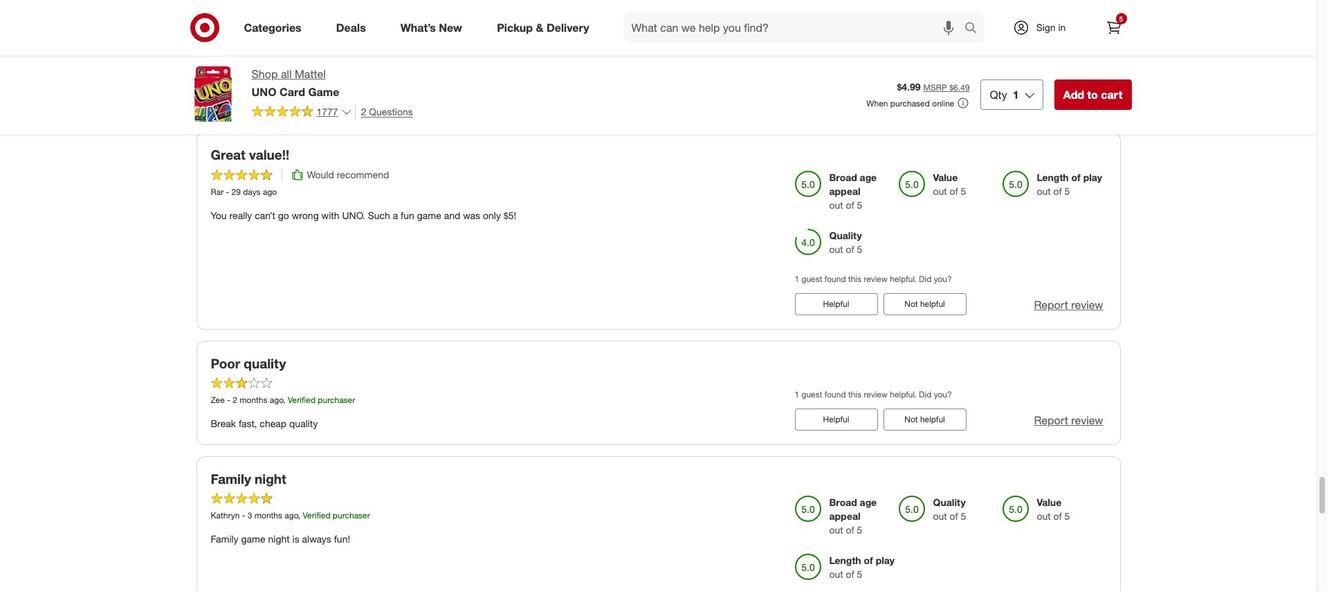 Task type: vqa. For each thing, say whether or not it's contained in the screenshot.
Up inside AFTER THE ORDER IS READY, YOU CAN SWITCH TO FREE DRIVE UP ON THE TARGET APP.
no



Task type: describe. For each thing, give the bounding box(es) containing it.
can't
[[255, 210, 275, 222]]

helpful. for second report review button from the bottom of the page not helpful 'button'
[[890, 274, 917, 285]]

broad age appeal out of 5 for length
[[829, 497, 877, 536]]

only
[[483, 210, 501, 222]]

deals
[[336, 20, 366, 34]]

guest for not helpful 'button' related to third report review button from the top
[[802, 390, 822, 400]]

3 not from the top
[[905, 415, 918, 425]]

was
[[463, 210, 480, 222]]

2 questions link
[[355, 104, 413, 120]]

$6.49
[[950, 82, 970, 93]]

always
[[302, 534, 331, 545]]

1777
[[317, 106, 338, 118]]

0 vertical spatial night
[[255, 471, 286, 487]]

delivery
[[547, 20, 589, 34]]

what's new link
[[389, 12, 480, 43]]

sign
[[1036, 21, 1056, 33]]

you really can't go wrong with uno. such a fun game and was only $5!
[[211, 210, 516, 222]]

and
[[444, 210, 460, 222]]

definitely
[[462, 0, 501, 12]]

in
[[1058, 21, 1066, 33]]

ago for night
[[285, 511, 298, 521]]

days
[[243, 187, 261, 197]]

great value!!
[[211, 146, 289, 162]]

add to cart
[[1063, 88, 1123, 102]]

card
[[280, 85, 305, 99]]

1 horizontal spatial quality out of 5
[[933, 497, 966, 522]]

1777 link
[[252, 104, 352, 121]]

great
[[211, 146, 245, 162]]

recommend
[[337, 169, 389, 181]]

0 horizontal spatial value out of 5
[[933, 172, 966, 197]]

report review for third report review button from the top
[[1034, 414, 1103, 428]]

1 vertical spatial night
[[268, 534, 290, 545]]

1 you? from the top
[[934, 274, 952, 285]]

family game night is always fun!
[[211, 534, 350, 545]]

shop all mattel uno card game
[[252, 67, 339, 99]]

a
[[393, 210, 398, 222]]

rar - 29 days ago
[[211, 187, 277, 197]]

to
[[1088, 88, 1098, 102]]

helpful button for second report review button from the bottom of the page not helpful 'button'
[[795, 294, 878, 316]]

0 horizontal spatial play
[[876, 555, 895, 567]]

1 vertical spatial value out of 5
[[1037, 497, 1070, 522]]

what's new
[[401, 20, 462, 34]]

kathryn
[[211, 511, 240, 521]]

online
[[932, 98, 955, 109]]

0 horizontal spatial game
[[241, 534, 266, 545]]

broad for quality out of 5
[[829, 172, 857, 184]]

add to cart button
[[1054, 79, 1132, 110]]

qty
[[990, 88, 1007, 102]]

this for second report review button from the bottom of the page not helpful 'button'
[[848, 274, 862, 285]]

0 vertical spatial -
[[226, 187, 229, 197]]

kathryn - 3 months ago , verified purchaser
[[211, 511, 370, 521]]

it
[[531, 0, 536, 12]]

break
[[211, 418, 236, 430]]

when purchased online
[[867, 98, 955, 109]]

$5!
[[504, 210, 516, 222]]

would recommend
[[307, 169, 389, 181]]

sign in link
[[1001, 12, 1088, 43]]

out of 5
[[829, 34, 863, 46]]

report review for second report review button from the bottom of the page
[[1034, 299, 1103, 312]]

not helpful button for third report review button from the top
[[883, 409, 966, 431]]

search
[[958, 22, 991, 36]]

friends
[[286, 0, 315, 12]]

game
[[308, 85, 339, 99]]

1 horizontal spatial length of play out of 5
[[1037, 172, 1102, 197]]

0 horizontal spatial quality out of 5
[[829, 230, 863, 256]]

1 report review button from the top
[[1034, 88, 1103, 104]]

&
[[536, 20, 544, 34]]

broad age appeal out of 5 for quality
[[829, 172, 877, 211]]

appeal for length of play out of 5
[[829, 511, 861, 522]]

report for first report review button from the top of the page
[[1034, 89, 1068, 103]]

helpful for 3rd not helpful 'button' from the bottom of the page
[[920, 90, 945, 100]]

report for third report review button from the top
[[1034, 414, 1068, 428]]

verified for night
[[303, 511, 330, 521]]

report review for first report review button from the top of the page
[[1034, 89, 1103, 103]]

, for quality
[[283, 395, 286, 406]]

0 vertical spatial game
[[417, 210, 441, 222]]

- for family
[[242, 511, 245, 521]]

questions
[[369, 106, 413, 118]]

add
[[1063, 88, 1084, 102]]

not helpful button for second report review button from the bottom of the page
[[883, 294, 966, 316]]

29
[[231, 187, 241, 197]]

pickup & delivery link
[[485, 12, 607, 43]]

1 not helpful button from the top
[[883, 84, 966, 106]]

review for third report review button from the top
[[1072, 414, 1103, 428]]

not helpful for not helpful 'button' related to third report review button from the top
[[905, 415, 945, 425]]

0 horizontal spatial fun
[[377, 0, 391, 12]]

family for family night
[[211, 471, 251, 487]]

sign in
[[1036, 21, 1066, 33]]

worth
[[503, 0, 528, 12]]

fast,
[[239, 418, 257, 430]]

family night
[[211, 471, 286, 487]]

really
[[229, 210, 252, 222]]

purchaser for poor quality
[[318, 395, 355, 406]]

0 vertical spatial with
[[393, 0, 411, 12]]

pickup
[[497, 20, 533, 34]]

1 horizontal spatial fun!
[[334, 534, 350, 545]]

is
[[292, 534, 299, 545]]

all
[[281, 67, 292, 81]]

age for length
[[860, 497, 877, 509]]

uno.
[[342, 210, 365, 222]]

age for quality
[[860, 172, 877, 184]]

2 report review button from the top
[[1034, 298, 1103, 314]]

$4.99
[[897, 81, 921, 93]]

poor
[[211, 356, 240, 372]]

msrp
[[924, 82, 947, 93]]

uno
[[252, 85, 277, 99]]

mattel
[[295, 67, 326, 81]]

months for quality
[[240, 395, 267, 406]]

1 so from the left
[[211, 0, 221, 12]]

2 so from the left
[[337, 0, 347, 12]]

helpful for not helpful 'button' related to third report review button from the top
[[920, 415, 945, 425]]

value!!
[[249, 146, 289, 162]]

pickup & delivery
[[497, 20, 589, 34]]

my
[[270, 0, 283, 12]]

qty 1
[[990, 88, 1019, 102]]

categories link
[[232, 12, 319, 43]]

3 report review button from the top
[[1034, 413, 1103, 429]]

1 vertical spatial 1
[[795, 274, 799, 285]]

1 vertical spatial value
[[1037, 497, 1062, 509]]

what's
[[401, 20, 436, 34]]



Task type: locate. For each thing, give the bounding box(es) containing it.
1 report from the top
[[1034, 89, 1068, 103]]

0 horizontal spatial much
[[224, 0, 248, 12]]

fun up deals link
[[377, 0, 391, 12]]

1 guest from the top
[[802, 274, 822, 285]]

report review
[[1034, 89, 1103, 103], [1034, 299, 1103, 312], [1034, 414, 1103, 428]]

2 questions
[[361, 106, 413, 118]]

found for third report review button from the top
[[825, 390, 846, 400]]

you
[[211, 210, 227, 222]]

2 did from the top
[[919, 390, 932, 400]]

1 guest found this review helpful. did you? for not helpful 'button' related to third report review button from the top
[[795, 390, 952, 400]]

1 helpful from the top
[[823, 299, 849, 310]]

when
[[867, 98, 888, 109]]

3
[[248, 511, 252, 521]]

this
[[414, 0, 430, 12], [848, 274, 862, 285], [848, 390, 862, 400]]

2 age from the top
[[860, 497, 877, 509]]

0 vertical spatial did
[[919, 274, 932, 285]]

0 vertical spatial helpful button
[[795, 294, 878, 316]]

2 much from the left
[[350, 0, 374, 12]]

fun right a
[[401, 210, 414, 222]]

2 left questions
[[361, 106, 366, 118]]

shop
[[252, 67, 278, 81]]

value
[[933, 172, 958, 184], [1037, 497, 1062, 509]]

1 horizontal spatial so
[[337, 0, 347, 12]]

family up kathryn
[[211, 471, 251, 487]]

cart
[[1101, 88, 1123, 102]]

0 vertical spatial age
[[860, 172, 877, 184]]

guest
[[802, 274, 822, 285], [802, 390, 822, 400]]

helpful
[[920, 90, 945, 100], [920, 299, 945, 310], [920, 415, 945, 425]]

so much fun! my friends had so much fun with this game! definitely worth it
[[211, 0, 536, 12]]

2 vertical spatial report
[[1034, 414, 1068, 428]]

-
[[226, 187, 229, 197], [227, 395, 230, 406], [242, 511, 245, 521]]

verified up 'break fast, cheap quality'
[[288, 395, 316, 406]]

much left my
[[224, 0, 248, 12]]

1 vertical spatial you?
[[934, 390, 952, 400]]

2 vertical spatial 1
[[795, 390, 799, 400]]

not
[[905, 90, 918, 100], [905, 299, 918, 310], [905, 415, 918, 425]]

1 vertical spatial purchaser
[[333, 511, 370, 521]]

so right had
[[337, 0, 347, 12]]

fun
[[377, 0, 391, 12], [401, 210, 414, 222]]

you?
[[934, 274, 952, 285], [934, 390, 952, 400]]

verified
[[288, 395, 316, 406], [303, 511, 330, 521]]

3 report review from the top
[[1034, 414, 1103, 428]]

0 vertical spatial found
[[825, 274, 846, 285]]

game
[[417, 210, 441, 222], [241, 534, 266, 545]]

1 vertical spatial report review
[[1034, 299, 1103, 312]]

family for family game night is always fun!
[[211, 534, 238, 545]]

2 helpful button from the top
[[795, 409, 878, 431]]

helpful button for not helpful 'button' related to third report review button from the top
[[795, 409, 878, 431]]

categories
[[244, 20, 302, 34]]

ago up cheap
[[270, 395, 283, 406]]

0 vertical spatial 1 guest found this review helpful. did you?
[[795, 274, 952, 285]]

1 vertical spatial fun
[[401, 210, 414, 222]]

night
[[255, 471, 286, 487], [268, 534, 290, 545]]

1 vertical spatial family
[[211, 534, 238, 545]]

helpful.
[[890, 274, 917, 285], [890, 390, 917, 400]]

game!
[[432, 0, 459, 12]]

1 vertical spatial ago
[[270, 395, 283, 406]]

1 horizontal spatial length
[[1037, 172, 1069, 184]]

1 report review from the top
[[1034, 89, 1103, 103]]

3 helpful from the top
[[920, 415, 945, 425]]

1 vertical spatial did
[[919, 390, 932, 400]]

1 vertical spatial fun!
[[334, 534, 350, 545]]

months up fast,
[[240, 395, 267, 406]]

0 vertical spatial this
[[414, 0, 430, 12]]

2 report from the top
[[1034, 299, 1068, 312]]

1 vertical spatial broad
[[829, 497, 857, 509]]

zee - 2 months ago , verified purchaser
[[211, 395, 355, 406]]

much up deals link
[[350, 0, 374, 12]]

so left my
[[211, 0, 221, 12]]

0 vertical spatial play
[[1083, 172, 1102, 184]]

out
[[829, 34, 843, 46], [933, 186, 947, 197], [1037, 186, 1051, 197], [829, 199, 843, 211], [829, 244, 843, 256], [933, 511, 947, 522], [1037, 511, 1051, 522], [829, 525, 843, 536], [829, 569, 843, 581]]

play
[[1083, 172, 1102, 184], [876, 555, 895, 567]]

helpful for second report review button from the bottom of the page not helpful 'button'
[[920, 299, 945, 310]]

2 vertical spatial not helpful button
[[883, 409, 966, 431]]

broad age appeal out of 5
[[829, 172, 877, 211], [829, 497, 877, 536]]

0 horizontal spatial 2
[[233, 395, 237, 406]]

with left uno.
[[321, 210, 339, 222]]

,
[[283, 395, 286, 406], [298, 511, 300, 521]]

2 vertical spatial this
[[848, 390, 862, 400]]

0 vertical spatial broad
[[829, 172, 857, 184]]

2 vertical spatial -
[[242, 511, 245, 521]]

rar
[[211, 187, 224, 197]]

length
[[1037, 172, 1069, 184], [829, 555, 861, 567]]

0 vertical spatial not helpful
[[905, 90, 945, 100]]

appeal for quality out of 5
[[829, 186, 861, 197]]

0 vertical spatial length of play out of 5
[[1037, 172, 1102, 197]]

1 horizontal spatial value out of 5
[[1037, 497, 1070, 522]]

purchaser for family night
[[333, 511, 370, 521]]

value out of 5
[[933, 172, 966, 197], [1037, 497, 1070, 522]]

not helpful button
[[883, 84, 966, 106], [883, 294, 966, 316], [883, 409, 966, 431]]

wrong
[[292, 210, 319, 222]]

months right 3
[[255, 511, 282, 521]]

found for second report review button from the bottom of the page
[[825, 274, 846, 285]]

deals link
[[324, 12, 383, 43]]

helpful
[[823, 299, 849, 310], [823, 415, 849, 425]]

1 vertical spatial broad age appeal out of 5
[[829, 497, 877, 536]]

2 appeal from the top
[[829, 511, 861, 522]]

length of play out of 5
[[1037, 172, 1102, 197], [829, 555, 895, 581]]

broad for length of play out of 5
[[829, 497, 857, 509]]

0 horizontal spatial fun!
[[251, 0, 267, 12]]

0 vertical spatial helpful
[[823, 299, 849, 310]]

2 helpful from the top
[[823, 415, 849, 425]]

2 helpful from the top
[[920, 299, 945, 310]]

$4.99 msrp $6.49
[[897, 81, 970, 93]]

2 not helpful button from the top
[[883, 294, 966, 316]]

1 vertical spatial not helpful button
[[883, 294, 966, 316]]

guest for second report review button from the bottom of the page not helpful 'button'
[[802, 274, 822, 285]]

1 vertical spatial length of play out of 5
[[829, 555, 895, 581]]

2 helpful. from the top
[[890, 390, 917, 400]]

0 vertical spatial quality out of 5
[[829, 230, 863, 256]]

review for second report review button from the bottom of the page
[[1072, 299, 1103, 312]]

0 vertical spatial months
[[240, 395, 267, 406]]

1 found from the top
[[825, 274, 846, 285]]

2 you? from the top
[[934, 390, 952, 400]]

1 vertical spatial with
[[321, 210, 339, 222]]

1 vertical spatial 1 guest found this review helpful. did you?
[[795, 390, 952, 400]]

poor quality
[[211, 356, 286, 372]]

1 vertical spatial report review button
[[1034, 298, 1103, 314]]

1 vertical spatial report
[[1034, 299, 1068, 312]]

ago for quality
[[270, 395, 283, 406]]

2 right the zee
[[233, 395, 237, 406]]

1 vertical spatial verified
[[303, 511, 330, 521]]

months for night
[[255, 511, 282, 521]]

0 vertical spatial value out of 5
[[933, 172, 966, 197]]

ago
[[263, 187, 277, 197], [270, 395, 283, 406], [285, 511, 298, 521]]

1 vertical spatial length
[[829, 555, 861, 567]]

game left "and"
[[417, 210, 441, 222]]

1 vertical spatial quality out of 5
[[933, 497, 966, 522]]

1 not from the top
[[905, 90, 918, 100]]

purchased
[[891, 98, 930, 109]]

1 horizontal spatial ,
[[298, 511, 300, 521]]

0 vertical spatial value
[[933, 172, 958, 184]]

new
[[439, 20, 462, 34]]

1 vertical spatial play
[[876, 555, 895, 567]]

broad
[[829, 172, 857, 184], [829, 497, 857, 509]]

2 report review from the top
[[1034, 299, 1103, 312]]

ago up is
[[285, 511, 298, 521]]

zee
[[211, 395, 225, 406]]

review for first report review button from the top of the page
[[1072, 89, 1103, 103]]

1 horizontal spatial much
[[350, 0, 374, 12]]

with up what's
[[393, 0, 411, 12]]

5 link
[[1099, 12, 1129, 43]]

1 guest found this review helpful. did you?
[[795, 274, 952, 285], [795, 390, 952, 400]]

1 not helpful from the top
[[905, 90, 945, 100]]

1 vertical spatial not
[[905, 299, 918, 310]]

0 vertical spatial ago
[[263, 187, 277, 197]]

not helpful for second report review button from the bottom of the page not helpful 'button'
[[905, 299, 945, 310]]

, up cheap
[[283, 395, 286, 406]]

1 vertical spatial helpful
[[920, 299, 945, 310]]

1 vertical spatial game
[[241, 534, 266, 545]]

game down 3
[[241, 534, 266, 545]]

1 vertical spatial helpful.
[[890, 390, 917, 400]]

fun!
[[251, 0, 267, 12], [334, 534, 350, 545]]

report for second report review button from the bottom of the page
[[1034, 299, 1068, 312]]

- left 3
[[242, 511, 245, 521]]

2 vertical spatial report review button
[[1034, 413, 1103, 429]]

1 family from the top
[[211, 471, 251, 487]]

cheap
[[260, 418, 287, 430]]

go
[[278, 210, 289, 222]]

family
[[211, 471, 251, 487], [211, 534, 238, 545]]

age
[[860, 172, 877, 184], [860, 497, 877, 509]]

3 not helpful from the top
[[905, 415, 945, 425]]

2 vertical spatial not helpful
[[905, 415, 945, 425]]

0 vertical spatial 2
[[361, 106, 366, 118]]

- for poor
[[227, 395, 230, 406]]

purchaser
[[318, 395, 355, 406], [333, 511, 370, 521]]

0 vertical spatial guest
[[802, 274, 822, 285]]

night up "kathryn - 3 months ago , verified purchaser"
[[255, 471, 286, 487]]

1 broad age appeal out of 5 from the top
[[829, 172, 877, 211]]

did for third report review button from the top
[[919, 390, 932, 400]]

0 vertical spatial 1
[[1013, 88, 1019, 102]]

would
[[307, 169, 334, 181]]

1 guest found this review helpful. did you? for second report review button from the bottom of the page not helpful 'button'
[[795, 274, 952, 285]]

such
[[368, 210, 390, 222]]

1 helpful. from the top
[[890, 274, 917, 285]]

months
[[240, 395, 267, 406], [255, 511, 282, 521]]

0 vertical spatial ,
[[283, 395, 286, 406]]

1 vertical spatial age
[[860, 497, 877, 509]]

had
[[318, 0, 334, 12]]

0 vertical spatial fun
[[377, 0, 391, 12]]

0 horizontal spatial with
[[321, 210, 339, 222]]

helpful for helpful button related to second report review button from the bottom of the page not helpful 'button'
[[823, 299, 849, 310]]

1 1 guest found this review helpful. did you? from the top
[[795, 274, 952, 285]]

quality out of 5
[[829, 230, 863, 256], [933, 497, 966, 522]]

5
[[1120, 15, 1123, 23], [857, 34, 863, 46], [961, 186, 966, 197], [1065, 186, 1070, 197], [857, 199, 863, 211], [857, 244, 863, 256], [961, 511, 966, 522], [1065, 511, 1070, 522], [857, 525, 863, 536], [857, 569, 863, 581]]

1 vertical spatial ,
[[298, 511, 300, 521]]

verified for quality
[[288, 395, 316, 406]]

0 vertical spatial length
[[1037, 172, 1069, 184]]

fun! right always
[[334, 534, 350, 545]]

0 vertical spatial verified
[[288, 395, 316, 406]]

0 vertical spatial fun!
[[251, 0, 267, 12]]

1 did from the top
[[919, 274, 932, 285]]

break fast, cheap quality
[[211, 418, 318, 430]]

0 horizontal spatial length of play out of 5
[[829, 555, 895, 581]]

0 vertical spatial not
[[905, 90, 918, 100]]

- left 29
[[226, 187, 229, 197]]

1 horizontal spatial game
[[417, 210, 441, 222]]

2 not from the top
[[905, 299, 918, 310]]

0 horizontal spatial so
[[211, 0, 221, 12]]

2 vertical spatial not
[[905, 415, 918, 425]]

1 broad from the top
[[829, 172, 857, 184]]

2 vertical spatial ago
[[285, 511, 298, 521]]

2 guest from the top
[[802, 390, 822, 400]]

night left is
[[268, 534, 290, 545]]

0 vertical spatial helpful
[[920, 90, 945, 100]]

1 vertical spatial 2
[[233, 395, 237, 406]]

2 1 guest found this review helpful. did you? from the top
[[795, 390, 952, 400]]

ago right days
[[263, 187, 277, 197]]

1 horizontal spatial fun
[[401, 210, 414, 222]]

1 appeal from the top
[[829, 186, 861, 197]]

0 vertical spatial you?
[[934, 274, 952, 285]]

1 horizontal spatial with
[[393, 0, 411, 12]]

1 age from the top
[[860, 172, 877, 184]]

family down kathryn
[[211, 534, 238, 545]]

0 vertical spatial report review
[[1034, 89, 1103, 103]]

image of uno card game image
[[185, 66, 240, 122]]

2 found from the top
[[825, 390, 846, 400]]

0 vertical spatial purchaser
[[318, 395, 355, 406]]

2 broad age appeal out of 5 from the top
[[829, 497, 877, 536]]

1 helpful button from the top
[[795, 294, 878, 316]]

- right the zee
[[227, 395, 230, 406]]

verified up always
[[303, 511, 330, 521]]

0 vertical spatial appeal
[[829, 186, 861, 197]]

report review button
[[1034, 88, 1103, 104], [1034, 298, 1103, 314], [1034, 413, 1103, 429]]

not helpful for 3rd not helpful 'button' from the bottom of the page
[[905, 90, 945, 100]]

did for second report review button from the bottom of the page
[[919, 274, 932, 285]]

helpful. for not helpful 'button' related to third report review button from the top
[[890, 390, 917, 400]]

3 not helpful button from the top
[[883, 409, 966, 431]]

fun! left my
[[251, 0, 267, 12]]

1 helpful from the top
[[920, 90, 945, 100]]

What can we help you find? suggestions appear below search field
[[623, 12, 968, 43]]

3 report from the top
[[1034, 414, 1068, 428]]

0 horizontal spatial length
[[829, 555, 861, 567]]

1 horizontal spatial play
[[1083, 172, 1102, 184]]

0 horizontal spatial ,
[[283, 395, 286, 406]]

so
[[211, 0, 221, 12], [337, 0, 347, 12]]

, for night
[[298, 511, 300, 521]]

2 family from the top
[[211, 534, 238, 545]]

2 vertical spatial report review
[[1034, 414, 1103, 428]]

1 vertical spatial -
[[227, 395, 230, 406]]

1 vertical spatial helpful
[[823, 415, 849, 425]]

0 vertical spatial not helpful button
[[883, 84, 966, 106]]

1 vertical spatial helpful button
[[795, 409, 878, 431]]

1 vertical spatial not helpful
[[905, 299, 945, 310]]

search button
[[958, 12, 991, 46]]

, up is
[[298, 511, 300, 521]]

2 broad from the top
[[829, 497, 857, 509]]

this for not helpful 'button' related to third report review button from the top
[[848, 390, 862, 400]]

helpful for helpful button for not helpful 'button' related to third report review button from the top
[[823, 415, 849, 425]]

1 horizontal spatial value
[[1037, 497, 1062, 509]]

review
[[1072, 89, 1103, 103], [864, 274, 888, 285], [1072, 299, 1103, 312], [864, 390, 888, 400], [1072, 414, 1103, 428]]

appeal
[[829, 186, 861, 197], [829, 511, 861, 522]]

1 much from the left
[[224, 0, 248, 12]]

1 vertical spatial months
[[255, 511, 282, 521]]

2 not helpful from the top
[[905, 299, 945, 310]]



